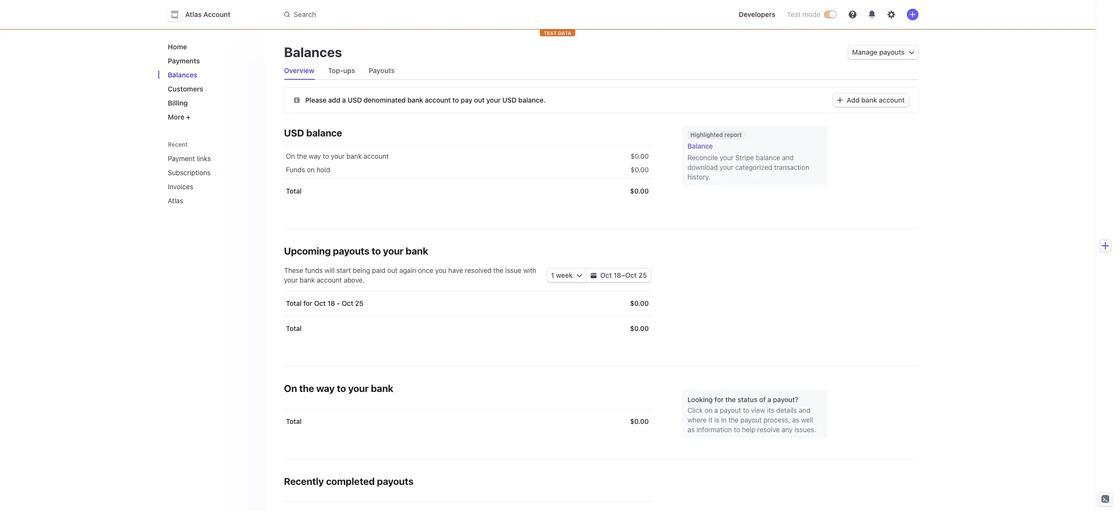 Task type: vqa. For each thing, say whether or not it's contained in the screenshot.
Upcoming payouts to your bank
yes



Task type: locate. For each thing, give the bounding box(es) containing it.
account inside these funds will start being paid out again once you have resolved the issue with your bank account above.
[[317, 276, 342, 284]]

atlas link
[[164, 193, 243, 209]]

0 vertical spatial for
[[304, 299, 313, 308]]

svg image right week
[[577, 273, 583, 279]]

svg image
[[909, 49, 915, 55], [838, 97, 843, 103], [577, 273, 583, 279], [591, 273, 597, 279]]

0 vertical spatial payouts
[[880, 48, 905, 56]]

0 vertical spatial and
[[783, 154, 794, 162]]

on for on the way to your bank account
[[286, 152, 295, 160]]

balance up the categorized
[[756, 154, 781, 162]]

again
[[400, 266, 416, 275]]

payment links
[[168, 155, 211, 163]]

history.
[[688, 173, 711, 181]]

upcoming payouts to your bank
[[284, 246, 428, 257]]

manage payouts
[[853, 48, 905, 56]]

svg image inside manage payouts popup button
[[909, 49, 915, 55]]

usd right add
[[348, 96, 362, 104]]

looking for the status of a payout? click on a payout to view its details and where it is in the payout process, as well as information to help resolve any issues.
[[688, 396, 817, 434]]

recent element
[[158, 151, 265, 209]]

Search text field
[[278, 6, 552, 23]]

on left hold
[[307, 166, 315, 174]]

2 vertical spatial a
[[715, 406, 719, 415]]

for right looking
[[715, 396, 724, 404]]

as left well
[[793, 416, 800, 424]]

3 row from the top
[[284, 179, 651, 204]]

these
[[284, 266, 303, 275]]

recently completed payouts
[[284, 476, 414, 487]]

0 vertical spatial balance
[[306, 127, 342, 139]]

on up it
[[705, 406, 713, 415]]

1 vertical spatial 18
[[328, 299, 335, 308]]

atlas down invoices
[[168, 197, 183, 205]]

customers link
[[164, 81, 257, 97]]

customers
[[168, 85, 203, 93]]

1 horizontal spatial on
[[705, 406, 713, 415]]

usd down svg image
[[284, 127, 304, 139]]

usd balance
[[284, 127, 342, 139]]

1 total from the top
[[286, 187, 302, 195]]

payout up help
[[741, 416, 762, 424]]

0 horizontal spatial on
[[307, 166, 315, 174]]

categorized
[[736, 163, 773, 172]]

svg image
[[294, 97, 300, 103]]

top-
[[328, 66, 343, 75]]

1 horizontal spatial 18
[[614, 271, 622, 280]]

2 grid from the top
[[284, 291, 651, 342]]

for inside grid
[[304, 299, 313, 308]]

funds on hold
[[286, 166, 330, 174]]

1 vertical spatial balance
[[756, 154, 781, 162]]

1 grid from the top
[[284, 146, 651, 204]]

your
[[487, 96, 501, 104], [331, 152, 345, 160], [720, 154, 734, 162], [720, 163, 734, 172], [383, 246, 404, 257], [284, 276, 298, 284], [348, 383, 369, 394]]

status
[[738, 396, 758, 404]]

25
[[639, 271, 647, 280], [355, 299, 364, 308]]

report
[[725, 131, 742, 139]]

4 row from the top
[[284, 291, 651, 316]]

1 vertical spatial atlas
[[168, 197, 183, 205]]

0 horizontal spatial 18
[[328, 299, 335, 308]]

0 vertical spatial atlas
[[185, 10, 202, 18]]

1 vertical spatial as
[[688, 426, 695, 434]]

0 vertical spatial payout
[[720, 406, 742, 415]]

balance.
[[519, 96, 546, 104]]

balance link
[[688, 141, 822, 151]]

start
[[337, 266, 351, 275]]

tab list
[[280, 62, 919, 80]]

payouts right the completed
[[377, 476, 414, 487]]

0 horizontal spatial 25
[[355, 299, 364, 308]]

will
[[325, 266, 335, 275]]

0 horizontal spatial as
[[688, 426, 695, 434]]

the inside these funds will start being paid out again once you have resolved the issue with your bank account above.
[[494, 266, 504, 275]]

download
[[688, 163, 718, 172]]

with
[[524, 266, 537, 275]]

$0.00
[[631, 152, 649, 160], [631, 166, 649, 174], [630, 187, 649, 195], [630, 299, 649, 308], [630, 325, 649, 333], [630, 418, 649, 426]]

the
[[297, 152, 307, 160], [494, 266, 504, 275], [299, 383, 314, 394], [726, 396, 736, 404], [729, 416, 739, 424]]

1 horizontal spatial as
[[793, 416, 800, 424]]

funds
[[286, 166, 305, 174]]

payout
[[720, 406, 742, 415], [741, 416, 762, 424]]

paid
[[372, 266, 386, 275]]

account
[[425, 96, 451, 104], [879, 96, 905, 104], [364, 152, 389, 160], [317, 276, 342, 284]]

a
[[342, 96, 346, 104], [768, 396, 772, 404], [715, 406, 719, 415]]

on for on the way to your bank
[[284, 383, 297, 394]]

out right pay
[[474, 96, 485, 104]]

balances
[[284, 44, 342, 60], [168, 71, 197, 79]]

payout up in
[[720, 406, 742, 415]]

2 horizontal spatial payouts
[[880, 48, 905, 56]]

1 vertical spatial on
[[705, 406, 713, 415]]

1 horizontal spatial and
[[799, 406, 811, 415]]

1 vertical spatial a
[[768, 396, 772, 404]]

1 vertical spatial for
[[715, 396, 724, 404]]

atlas left account
[[185, 10, 202, 18]]

svg image right manage payouts
[[909, 49, 915, 55]]

svg image for 1 week
[[577, 273, 583, 279]]

25 right the –
[[639, 271, 647, 280]]

data
[[558, 30, 572, 36]]

1 vertical spatial balances
[[168, 71, 197, 79]]

payouts up start
[[333, 246, 370, 257]]

atlas account
[[185, 10, 231, 18]]

0 horizontal spatial for
[[304, 299, 313, 308]]

payouts for manage
[[880, 48, 905, 56]]

invoices
[[168, 183, 193, 191]]

and up the transaction at the right top
[[783, 154, 794, 162]]

0 horizontal spatial usd
[[284, 127, 304, 139]]

1
[[551, 271, 555, 280]]

row containing on the way to your bank account
[[284, 146, 651, 165]]

grid
[[284, 146, 651, 204], [284, 291, 651, 342]]

a right add
[[342, 96, 346, 104]]

0 vertical spatial grid
[[284, 146, 651, 204]]

1 horizontal spatial payouts
[[377, 476, 414, 487]]

payment
[[168, 155, 195, 163]]

balances down payments
[[168, 71, 197, 79]]

account
[[204, 10, 231, 18]]

as down where
[[688, 426, 695, 434]]

0 vertical spatial 25
[[639, 271, 647, 280]]

test
[[544, 30, 557, 36]]

25 inside grid
[[355, 299, 364, 308]]

atlas inside recent 'element'
[[168, 197, 183, 205]]

1 vertical spatial out
[[388, 266, 398, 275]]

0 horizontal spatial and
[[783, 154, 794, 162]]

home link
[[164, 39, 257, 55]]

payouts
[[880, 48, 905, 56], [333, 246, 370, 257], [377, 476, 414, 487]]

for inside looking for the status of a payout? click on a payout to view its details and where it is in the payout process, as well as information to help resolve any issues.
[[715, 396, 724, 404]]

balances inside the 'core navigation links' element
[[168, 71, 197, 79]]

1 row from the top
[[284, 146, 651, 165]]

please
[[305, 96, 327, 104]]

add bank account
[[847, 96, 905, 104]]

0 horizontal spatial atlas
[[168, 197, 183, 205]]

grid containing total for
[[284, 291, 651, 342]]

1 vertical spatial 25
[[355, 299, 364, 308]]

0 vertical spatial balances
[[284, 44, 342, 60]]

to
[[453, 96, 459, 104], [323, 152, 329, 160], [372, 246, 381, 257], [337, 383, 346, 394], [743, 406, 750, 415], [734, 426, 741, 434]]

0 vertical spatial a
[[342, 96, 346, 104]]

balance
[[306, 127, 342, 139], [756, 154, 781, 162]]

atlas for atlas account
[[185, 10, 202, 18]]

1 vertical spatial grid
[[284, 291, 651, 342]]

for left the -
[[304, 299, 313, 308]]

1 horizontal spatial atlas
[[185, 10, 202, 18]]

and inside highlighted report balance reconcile your stripe balance and download your categorized transaction history.
[[783, 154, 794, 162]]

highlighted report balance reconcile your stripe balance and download your categorized transaction history.
[[688, 131, 810, 181]]

1 vertical spatial and
[[799, 406, 811, 415]]

svg image inside "1 week" "popup button"
[[577, 273, 583, 279]]

payouts right manage
[[880, 48, 905, 56]]

on inside grid
[[286, 152, 295, 160]]

svg image inside "add bank account" "button"
[[838, 97, 843, 103]]

2 row from the top
[[284, 161, 651, 179]]

and up well
[[799, 406, 811, 415]]

payouts inside popup button
[[880, 48, 905, 56]]

oct
[[601, 271, 612, 280], [626, 271, 637, 280], [314, 299, 326, 308], [342, 299, 354, 308]]

way for on the way to your bank account
[[309, 152, 321, 160]]

atlas inside button
[[185, 10, 202, 18]]

balances up overview
[[284, 44, 342, 60]]

+
[[186, 113, 191, 121]]

usd
[[348, 96, 362, 104], [503, 96, 517, 104], [284, 127, 304, 139]]

svg image for add bank account
[[838, 97, 843, 103]]

atlas
[[185, 10, 202, 18], [168, 197, 183, 205]]

18
[[614, 271, 622, 280], [328, 299, 335, 308]]

0 vertical spatial as
[[793, 416, 800, 424]]

on
[[307, 166, 315, 174], [705, 406, 713, 415]]

atlas for atlas
[[168, 197, 183, 205]]

25 right the -
[[355, 299, 364, 308]]

0 horizontal spatial balance
[[306, 127, 342, 139]]

out inside these funds will start being paid out again once you have resolved the issue with your bank account above.
[[388, 266, 398, 275]]

row
[[284, 146, 651, 165], [284, 161, 651, 179], [284, 179, 651, 204], [284, 291, 651, 316], [284, 316, 651, 342], [284, 409, 651, 435]]

a right of
[[768, 396, 772, 404]]

a up is
[[715, 406, 719, 415]]

0 horizontal spatial balances
[[168, 71, 197, 79]]

way for on the way to your bank
[[316, 383, 335, 394]]

usd left balance.
[[503, 96, 517, 104]]

and inside looking for the status of a payout? click on a payout to view its details and where it is in the payout process, as well as information to help resolve any issues.
[[799, 406, 811, 415]]

1 horizontal spatial for
[[715, 396, 724, 404]]

1 vertical spatial payouts
[[333, 246, 370, 257]]

1 horizontal spatial balances
[[284, 44, 342, 60]]

out right paid
[[388, 266, 398, 275]]

2 horizontal spatial a
[[768, 396, 772, 404]]

your inside grid
[[331, 152, 345, 160]]

0 vertical spatial on
[[286, 152, 295, 160]]

0 horizontal spatial payouts
[[333, 246, 370, 257]]

issues.
[[795, 426, 817, 434]]

svg image left add
[[838, 97, 843, 103]]

balance up on the way to your bank account on the left of page
[[306, 127, 342, 139]]

the inside grid
[[297, 152, 307, 160]]

above.
[[344, 276, 365, 284]]

0 horizontal spatial out
[[388, 266, 398, 275]]

1 vertical spatial on
[[284, 383, 297, 394]]

1 horizontal spatial balance
[[756, 154, 781, 162]]

0 vertical spatial way
[[309, 152, 321, 160]]

1 horizontal spatial out
[[474, 96, 485, 104]]

1 vertical spatial way
[[316, 383, 335, 394]]

top-ups
[[328, 66, 355, 75]]

grid containing on the way to your bank account
[[284, 146, 651, 204]]



Task type: describe. For each thing, give the bounding box(es) containing it.
core navigation links element
[[164, 39, 257, 125]]

test data
[[544, 30, 572, 36]]

1 week button
[[547, 269, 587, 282]]

manage payouts button
[[849, 46, 919, 59]]

payouts for upcoming
[[333, 246, 370, 257]]

pay
[[461, 96, 473, 104]]

please add a usd denominated bank account to pay out your usd balance.
[[305, 96, 546, 104]]

2 horizontal spatial usd
[[503, 96, 517, 104]]

you
[[435, 266, 447, 275]]

help image
[[849, 11, 857, 18]]

0 horizontal spatial a
[[342, 96, 346, 104]]

payments link
[[164, 53, 257, 69]]

recent navigation links element
[[158, 137, 265, 209]]

funds
[[305, 266, 323, 275]]

18 inside grid
[[328, 299, 335, 308]]

stripe
[[736, 154, 754, 162]]

payouts
[[369, 66, 395, 75]]

recently
[[284, 476, 324, 487]]

any
[[782, 426, 793, 434]]

to inside grid
[[323, 152, 329, 160]]

manage
[[853, 48, 878, 56]]

have
[[449, 266, 463, 275]]

billing link
[[164, 95, 257, 111]]

resolved
[[465, 266, 492, 275]]

atlas account button
[[168, 8, 240, 21]]

row containing funds on hold
[[284, 161, 651, 179]]

ups
[[343, 66, 355, 75]]

bank inside "button"
[[862, 96, 878, 104]]

for for oct
[[304, 299, 313, 308]]

3 total from the top
[[286, 325, 302, 333]]

reconcile
[[688, 154, 718, 162]]

5 row from the top
[[284, 316, 651, 342]]

where
[[688, 416, 707, 424]]

for for the
[[715, 396, 724, 404]]

invoices link
[[164, 179, 243, 195]]

home
[[168, 43, 187, 51]]

account inside "button"
[[879, 96, 905, 104]]

add
[[847, 96, 860, 104]]

in
[[722, 416, 727, 424]]

looking
[[688, 396, 713, 404]]

information
[[697, 426, 733, 434]]

hold
[[317, 166, 330, 174]]

more
[[168, 113, 185, 121]]

balances link
[[164, 67, 257, 83]]

upcoming
[[284, 246, 331, 257]]

more +
[[168, 113, 191, 121]]

subscriptions
[[168, 169, 211, 177]]

6 row from the top
[[284, 409, 651, 435]]

1 week
[[551, 271, 573, 280]]

of
[[760, 396, 766, 404]]

on inside looking for the status of a payout? click on a payout to view its details and where it is in the payout process, as well as information to help resolve any issues.
[[705, 406, 713, 415]]

on the way to your bank
[[284, 383, 394, 394]]

mode
[[803, 10, 821, 18]]

is
[[715, 416, 720, 424]]

payment links link
[[164, 151, 243, 167]]

on the way to your bank account
[[286, 152, 389, 160]]

settings image
[[888, 11, 896, 18]]

balance inside highlighted report balance reconcile your stripe balance and download your categorized transaction history.
[[756, 154, 781, 162]]

2 vertical spatial payouts
[[377, 476, 414, 487]]

balance
[[688, 142, 713, 150]]

overview link
[[280, 64, 319, 78]]

your inside these funds will start being paid out again once you have resolved the issue with your bank account above.
[[284, 276, 298, 284]]

view
[[752, 406, 766, 415]]

details
[[777, 406, 798, 415]]

tab list containing overview
[[280, 62, 919, 80]]

test mode
[[788, 10, 821, 18]]

svg image for manage payouts
[[909, 49, 915, 55]]

0 vertical spatial 18
[[614, 271, 622, 280]]

week
[[556, 271, 573, 280]]

add
[[328, 96, 341, 104]]

transaction
[[775, 163, 810, 172]]

0 vertical spatial out
[[474, 96, 485, 104]]

–
[[622, 271, 626, 280]]

recent
[[168, 141, 188, 148]]

4 total from the top
[[286, 418, 302, 426]]

subscriptions link
[[164, 165, 243, 181]]

issue
[[506, 266, 522, 275]]

1 horizontal spatial usd
[[348, 96, 362, 104]]

oct 18 – oct 25
[[601, 271, 647, 280]]

its
[[768, 406, 775, 415]]

1 horizontal spatial a
[[715, 406, 719, 415]]

process,
[[764, 416, 791, 424]]

add bank account button
[[834, 94, 909, 107]]

bank inside grid
[[347, 152, 362, 160]]

test
[[788, 10, 801, 18]]

0 vertical spatial on
[[307, 166, 315, 174]]

total for oct 18 - oct 25
[[286, 299, 364, 308]]

well
[[802, 416, 814, 424]]

2 total from the top
[[286, 299, 302, 308]]

svg image right "1 week" "popup button"
[[591, 273, 597, 279]]

click
[[688, 406, 703, 415]]

payments
[[168, 57, 200, 65]]

overview
[[284, 66, 315, 75]]

Search search field
[[278, 6, 552, 23]]

once
[[418, 266, 434, 275]]

payouts link
[[365, 64, 399, 78]]

top-ups link
[[324, 64, 359, 78]]

links
[[197, 155, 211, 163]]

these funds will start being paid out again once you have resolved the issue with your bank account above.
[[284, 266, 537, 284]]

it
[[709, 416, 713, 424]]

bank inside these funds will start being paid out again once you have resolved the issue with your bank account above.
[[300, 276, 315, 284]]

highlighted
[[691, 131, 723, 139]]

-
[[337, 299, 340, 308]]

1 horizontal spatial 25
[[639, 271, 647, 280]]

account inside grid
[[364, 152, 389, 160]]

row containing total for
[[284, 291, 651, 316]]

search
[[294, 10, 316, 18]]

denominated
[[364, 96, 406, 104]]

billing
[[168, 99, 188, 107]]

1 vertical spatial payout
[[741, 416, 762, 424]]



